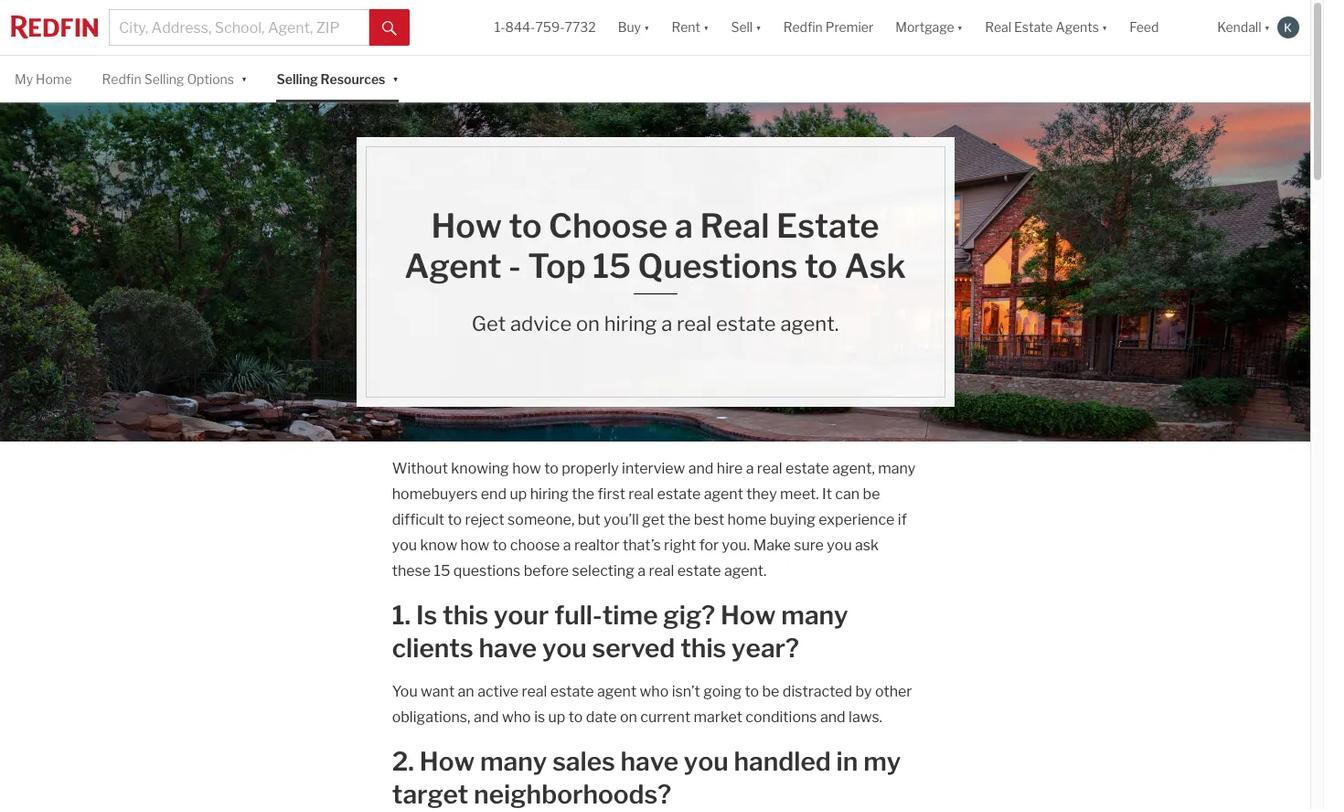 Task type: describe. For each thing, give the bounding box(es) containing it.
conditions
[[746, 709, 817, 726]]

estate down questions
[[716, 312, 776, 336]]

-
[[509, 246, 521, 286]]

many inside "2. how many sales have you handled in my target neighborhoods?"
[[480, 746, 547, 778]]

options
[[187, 71, 234, 87]]

home
[[728, 511, 767, 529]]

questions
[[638, 246, 798, 286]]

end
[[481, 486, 507, 503]]

how inside "2. how many sales have you handled in my target neighborhoods?"
[[420, 746, 475, 778]]

user photo image
[[1278, 16, 1300, 38]]

for
[[699, 537, 719, 554]]

0 horizontal spatial and
[[474, 709, 499, 726]]

▾ inside 'redfin selling options ▾'
[[241, 70, 247, 86]]

but
[[578, 511, 601, 529]]

many inside the without knowing how to properly interview and hire a real estate agent, many homebuyers end up hiring the first real estate agent they meet. it can be difficult to reject someone, but you'll get the best home buying experience if you know how to choose a realtor that's right for you. make sure you ask these 15 questions before selecting a real estate agent.
[[878, 460, 916, 478]]

many inside 1. is this your full-time gig? how many clients have you served this year?
[[781, 600, 848, 631]]

real estate agents ▾ link
[[985, 0, 1108, 55]]

how inside 'how to choose a real estate agent - top 15 questions to ask'
[[431, 206, 502, 246]]

advice
[[510, 312, 572, 336]]

is
[[416, 600, 437, 631]]

0 vertical spatial how
[[512, 460, 541, 478]]

estate inside 'how to choose a real estate agent - top 15 questions to ask'
[[776, 206, 879, 246]]

how inside 1. is this your full-time gig? how many clients have you served this year?
[[721, 600, 776, 631]]

buy
[[618, 20, 641, 35]]

by
[[856, 683, 872, 701]]

on inside "you want an active real estate agent who isn't going to be distracted by other obligations, and who is up to date on current market conditions and laws."
[[620, 709, 637, 726]]

▾ right sell at the top of page
[[756, 20, 762, 35]]

realtor
[[574, 537, 620, 554]]

▾ left the user photo in the top right of the page
[[1264, 20, 1270, 35]]

1 vertical spatial how
[[461, 537, 490, 554]]

1 horizontal spatial the
[[668, 511, 691, 529]]

an
[[458, 683, 474, 701]]

homebuyers
[[392, 486, 478, 503]]

how to choose a real estate agent - top 15 questions to ask
[[404, 206, 906, 286]]

have inside 1. is this your full-time gig? how many clients have you served this year?
[[479, 633, 537, 664]]

rent ▾ button
[[661, 0, 720, 55]]

first
[[598, 486, 625, 503]]

kendall
[[1218, 20, 1262, 35]]

make
[[753, 537, 791, 554]]

going
[[703, 683, 742, 701]]

you inside 1. is this your full-time gig? how many clients have you served this year?
[[542, 633, 587, 664]]

reject
[[465, 511, 505, 529]]

difficult
[[392, 511, 444, 529]]

laws.
[[849, 709, 882, 726]]

clients
[[392, 633, 473, 664]]

▾ inside "selling resources ▾"
[[393, 70, 399, 86]]

you inside "2. how many sales have you handled in my target neighborhoods?"
[[684, 746, 729, 778]]

real up "get"
[[629, 486, 654, 503]]

isn't
[[672, 683, 700, 701]]

2.
[[392, 746, 414, 778]]

properly
[[562, 460, 619, 478]]

be inside the without knowing how to properly interview and hire a real estate agent, many homebuyers end up hiring the first real estate agent they meet. it can be difficult to reject someone, but you'll get the best home buying experience if you know how to choose a realtor that's right for you. make sure you ask these 15 questions before selecting a real estate agent.
[[863, 486, 880, 503]]

selling resources link
[[277, 56, 385, 103]]

0 vertical spatial this
[[443, 600, 489, 631]]

before
[[524, 563, 569, 580]]

a right hire
[[746, 460, 754, 478]]

agent. inside the without knowing how to properly interview and hire a real estate agent, many homebuyers end up hiring the first real estate agent they meet. it can be difficult to reject someone, but you'll get the best home buying experience if you know how to choose a realtor that's right for you. make sure you ask these 15 questions before selecting a real estate agent.
[[724, 563, 767, 580]]

these
[[392, 563, 431, 580]]

my home
[[15, 71, 72, 87]]

redfin premier
[[783, 20, 874, 35]]

you up these
[[392, 537, 417, 554]]

target
[[392, 779, 468, 809]]

sell ▾
[[731, 20, 762, 35]]

know
[[420, 537, 457, 554]]

get
[[472, 312, 506, 336]]

top
[[528, 246, 586, 286]]

estate up meet.
[[786, 460, 829, 478]]

you want an active real estate agent who isn't going to be distracted by other obligations, and who is up to date on current market conditions and laws.
[[392, 683, 912, 726]]

you.
[[722, 537, 750, 554]]

you left "ask"
[[827, 537, 852, 554]]

you'll
[[604, 511, 639, 529]]

that's
[[623, 537, 661, 554]]

if
[[898, 511, 907, 529]]

have inside "2. how many sales have you handled in my target neighborhoods?"
[[621, 746, 679, 778]]

a down that's
[[638, 563, 646, 580]]

estate down for
[[677, 563, 721, 580]]

estate inside real estate agents ▾ link
[[1014, 20, 1053, 35]]

real inside 'how to choose a real estate agent - top 15 questions to ask'
[[700, 206, 770, 246]]

mortgage ▾ button
[[896, 0, 963, 55]]

best
[[694, 511, 724, 529]]

redfin for redfin premier
[[783, 20, 823, 35]]

sell ▾ button
[[731, 0, 762, 55]]

▾ right agents
[[1102, 20, 1108, 35]]

estate inside "you want an active real estate agent who isn't going to be distracted by other obligations, and who is up to date on current market conditions and laws."
[[550, 683, 594, 701]]

questions
[[453, 563, 521, 580]]

0 horizontal spatial the
[[572, 486, 595, 503]]

meet.
[[780, 486, 819, 503]]

be inside "you want an active real estate agent who isn't going to be distracted by other obligations, and who is up to date on current market conditions and laws."
[[762, 683, 780, 701]]

▾ right the rent
[[703, 20, 709, 35]]

agent
[[404, 246, 502, 286]]

home
[[36, 71, 72, 87]]

agents
[[1056, 20, 1099, 35]]

sell ▾ button
[[720, 0, 772, 55]]

experience
[[819, 511, 895, 529]]

redfin for redfin selling options ▾
[[102, 71, 141, 87]]

choose
[[549, 206, 668, 246]]

redfin selling options link
[[102, 56, 234, 103]]

real down questions
[[677, 312, 712, 336]]

without knowing how to properly interview and hire a real estate agent, many homebuyers end up hiring the first real estate agent they meet. it can be difficult to reject someone, but you'll get the best home buying experience if you know how to choose a realtor that's right for you. make sure you ask these 15 questions before selecting a real estate agent.
[[392, 460, 916, 580]]

real down right
[[649, 563, 674, 580]]

submit search image
[[383, 21, 397, 35]]

handled
[[734, 746, 831, 778]]

redfin premier button
[[772, 0, 885, 55]]

rent ▾
[[672, 20, 709, 35]]

0 horizontal spatial who
[[502, 709, 531, 726]]

want
[[421, 683, 455, 701]]

1-
[[495, 20, 505, 35]]

to left ask
[[805, 246, 838, 286]]

ask
[[855, 537, 879, 554]]

sure
[[794, 537, 824, 554]]

up inside "you want an active real estate agent who isn't going to be distracted by other obligations, and who is up to date on current market conditions and laws."
[[548, 709, 566, 726]]

my
[[863, 746, 901, 778]]

resources
[[321, 71, 385, 87]]

other
[[875, 683, 912, 701]]

0 vertical spatial hiring
[[604, 312, 657, 336]]

0 vertical spatial who
[[640, 683, 669, 701]]

get
[[642, 511, 665, 529]]

current
[[640, 709, 691, 726]]

buy ▾
[[618, 20, 650, 35]]



Task type: locate. For each thing, give the bounding box(es) containing it.
sales
[[553, 746, 615, 778]]

2. how many sales have you handled in my target neighborhoods?
[[392, 746, 901, 809]]

1 vertical spatial hiring
[[530, 486, 569, 503]]

can
[[835, 486, 860, 503]]

1.
[[392, 600, 411, 631]]

feed button
[[1119, 0, 1207, 55]]

1 vertical spatial how
[[721, 600, 776, 631]]

1 vertical spatial be
[[762, 683, 780, 701]]

up
[[510, 486, 527, 503], [548, 709, 566, 726]]

kendall ▾
[[1218, 20, 1270, 35]]

have
[[479, 633, 537, 664], [621, 746, 679, 778]]

a right the choose at the top
[[675, 206, 693, 246]]

full-
[[554, 600, 602, 631]]

1 vertical spatial agent
[[597, 683, 637, 701]]

the up right
[[668, 511, 691, 529]]

0 horizontal spatial this
[[443, 600, 489, 631]]

real inside "you want an active real estate agent who isn't going to be distracted by other obligations, and who is up to date on current market conditions and laws."
[[522, 683, 547, 701]]

0 vertical spatial many
[[878, 460, 916, 478]]

agent up date
[[597, 683, 637, 701]]

be up conditions
[[762, 683, 780, 701]]

how down reject
[[461, 537, 490, 554]]

1 horizontal spatial how
[[512, 460, 541, 478]]

many up year?
[[781, 600, 848, 631]]

agent
[[704, 486, 743, 503], [597, 683, 637, 701]]

you down full-
[[542, 633, 587, 664]]

and inside the without knowing how to properly interview and hire a real estate agent, many homebuyers end up hiring the first real estate agent they meet. it can be difficult to reject someone, but you'll get the best home buying experience if you know how to choose a realtor that's right for you. make sure you ask these 15 questions before selecting a real estate agent.
[[688, 460, 714, 478]]

up inside the without knowing how to properly interview and hire a real estate agent, many homebuyers end up hiring the first real estate agent they meet. it can be difficult to reject someone, but you'll get the best home buying experience if you know how to choose a realtor that's right for you. make sure you ask these 15 questions before selecting a real estate agent.
[[510, 486, 527, 503]]

844-
[[505, 20, 535, 35]]

0 horizontal spatial agent.
[[724, 563, 767, 580]]

active
[[477, 683, 519, 701]]

you
[[392, 537, 417, 554], [827, 537, 852, 554], [542, 633, 587, 664], [684, 746, 729, 778]]

on right advice
[[576, 312, 600, 336]]

to left reject
[[448, 511, 462, 529]]

right
[[664, 537, 696, 554]]

mortgage ▾
[[896, 20, 963, 35]]

1 horizontal spatial this
[[681, 633, 726, 664]]

you
[[392, 683, 418, 701]]

0 horizontal spatial agent
[[597, 683, 637, 701]]

selling inside 'redfin selling options ▾'
[[144, 71, 184, 87]]

a left 'realtor' at bottom
[[563, 537, 571, 554]]

be right can
[[863, 486, 880, 503]]

0 vertical spatial have
[[479, 633, 537, 664]]

1 horizontal spatial estate
[[1014, 20, 1053, 35]]

estate
[[1014, 20, 1053, 35], [776, 206, 879, 246]]

hiring up someone,
[[530, 486, 569, 503]]

City, Address, School, Agent, ZIP search field
[[109, 9, 370, 46]]

0 vertical spatial the
[[572, 486, 595, 503]]

feed
[[1130, 20, 1159, 35]]

2 selling from the left
[[277, 71, 318, 87]]

real estate agents ▾ button
[[974, 0, 1119, 55]]

1 horizontal spatial hiring
[[604, 312, 657, 336]]

sell
[[731, 20, 753, 35]]

1 selling from the left
[[144, 71, 184, 87]]

0 vertical spatial be
[[863, 486, 880, 503]]

2 horizontal spatial many
[[878, 460, 916, 478]]

premier
[[826, 20, 874, 35]]

1 horizontal spatial agent.
[[780, 312, 839, 336]]

real inside dropdown button
[[985, 20, 1012, 35]]

rent ▾ button
[[672, 0, 709, 55]]

up right is
[[548, 709, 566, 726]]

1 horizontal spatial who
[[640, 683, 669, 701]]

rent
[[672, 20, 700, 35]]

how left -
[[431, 206, 502, 246]]

be
[[863, 486, 880, 503], [762, 683, 780, 701]]

1 vertical spatial have
[[621, 746, 679, 778]]

estate down interview
[[657, 486, 701, 503]]

buy ▾ button
[[618, 0, 650, 55]]

selling left "options"
[[144, 71, 184, 87]]

0 vertical spatial agent.
[[780, 312, 839, 336]]

to up questions
[[493, 537, 507, 554]]

agent inside the without knowing how to properly interview and hire a real estate agent, many homebuyers end up hiring the first real estate agent they meet. it can be difficult to reject someone, but you'll get the best home buying experience if you know how to choose a realtor that's right for you. make sure you ask these 15 questions before selecting a real estate agent.
[[704, 486, 743, 503]]

this right is
[[443, 600, 489, 631]]

▾ right "options"
[[241, 70, 247, 86]]

▾
[[644, 20, 650, 35], [703, 20, 709, 35], [756, 20, 762, 35], [957, 20, 963, 35], [1102, 20, 1108, 35], [1264, 20, 1270, 35], [241, 70, 247, 86], [393, 70, 399, 86]]

▾ right mortgage
[[957, 20, 963, 35]]

1 vertical spatial 15
[[434, 563, 450, 580]]

0 horizontal spatial 15
[[434, 563, 450, 580]]

to right going
[[745, 683, 759, 701]]

0 vertical spatial estate
[[1014, 20, 1053, 35]]

0 horizontal spatial on
[[576, 312, 600, 336]]

0 horizontal spatial up
[[510, 486, 527, 503]]

have down current
[[621, 746, 679, 778]]

is
[[534, 709, 545, 726]]

1 vertical spatial the
[[668, 511, 691, 529]]

2 vertical spatial how
[[420, 746, 475, 778]]

my home link
[[15, 56, 72, 103]]

agent inside "you want an active real estate agent who isn't going to be distracted by other obligations, and who is up to date on current market conditions and laws."
[[597, 683, 637, 701]]

1 vertical spatial estate
[[776, 206, 879, 246]]

15 inside the without knowing how to properly interview and hire a real estate agent, many homebuyers end up hiring the first real estate agent they meet. it can be difficult to reject someone, but you'll get the best home buying experience if you know how to choose a realtor that's right for you. make sure you ask these 15 questions before selecting a real estate agent.
[[434, 563, 450, 580]]

agent.
[[780, 312, 839, 336], [724, 563, 767, 580]]

ask
[[845, 246, 906, 286]]

selling resources ▾
[[277, 70, 399, 87]]

redfin inside 'redfin selling options ▾'
[[102, 71, 141, 87]]

how up year?
[[721, 600, 776, 631]]

obligations,
[[392, 709, 470, 726]]

the up but
[[572, 486, 595, 503]]

▾ right resources at top
[[393, 70, 399, 86]]

estate up date
[[550, 683, 594, 701]]

choose
[[510, 537, 560, 554]]

1 horizontal spatial selling
[[277, 71, 318, 87]]

0 horizontal spatial many
[[480, 746, 547, 778]]

1 vertical spatial up
[[548, 709, 566, 726]]

hiring down 'how to choose a real estate agent - top 15 questions to ask'
[[604, 312, 657, 336]]

15 right top
[[593, 246, 631, 286]]

date
[[586, 709, 617, 726]]

0 horizontal spatial how
[[461, 537, 490, 554]]

1 vertical spatial redfin
[[102, 71, 141, 87]]

mortgage
[[896, 20, 954, 35]]

redfin left 'premier'
[[783, 20, 823, 35]]

this
[[443, 600, 489, 631], [681, 633, 726, 664]]

7732
[[565, 20, 596, 35]]

1 vertical spatial many
[[781, 600, 848, 631]]

you down market
[[684, 746, 729, 778]]

0 horizontal spatial estate
[[776, 206, 879, 246]]

and down distracted
[[820, 709, 846, 726]]

15
[[593, 246, 631, 286], [434, 563, 450, 580]]

2 horizontal spatial and
[[820, 709, 846, 726]]

1. is this your full-time gig? how many clients have you served this year?
[[392, 600, 848, 664]]

0 vertical spatial agent
[[704, 486, 743, 503]]

0 vertical spatial real
[[985, 20, 1012, 35]]

2 vertical spatial many
[[480, 746, 547, 778]]

redfin right home
[[102, 71, 141, 87]]

to
[[509, 206, 542, 246], [805, 246, 838, 286], [544, 460, 559, 478], [448, 511, 462, 529], [493, 537, 507, 554], [745, 683, 759, 701], [569, 709, 583, 726]]

on right date
[[620, 709, 637, 726]]

1 horizontal spatial be
[[863, 486, 880, 503]]

to right agent
[[509, 206, 542, 246]]

and left hire
[[688, 460, 714, 478]]

selecting
[[572, 563, 635, 580]]

gig?
[[663, 600, 715, 631]]

15 inside 'how to choose a real estate agent - top 15 questions to ask'
[[593, 246, 631, 286]]

hiring inside the without knowing how to properly interview and hire a real estate agent, many homebuyers end up hiring the first real estate agent they meet. it can be difficult to reject someone, but you'll get the best home buying experience if you know how to choose a realtor that's right for you. make sure you ask these 15 questions before selecting a real estate agent.
[[530, 486, 569, 503]]

1 horizontal spatial real
[[985, 20, 1012, 35]]

a down questions
[[661, 312, 672, 336]]

1 horizontal spatial have
[[621, 746, 679, 778]]

1 vertical spatial on
[[620, 709, 637, 726]]

neighborhoods?
[[474, 779, 671, 809]]

hiring
[[604, 312, 657, 336], [530, 486, 569, 503]]

have down your at the bottom of the page
[[479, 633, 537, 664]]

1 horizontal spatial and
[[688, 460, 714, 478]]

this down gig? at the right bottom of page
[[681, 633, 726, 664]]

redfin inside button
[[783, 20, 823, 35]]

1 horizontal spatial many
[[781, 600, 848, 631]]

real up is
[[522, 683, 547, 701]]

a
[[675, 206, 693, 246], [661, 312, 672, 336], [746, 460, 754, 478], [563, 537, 571, 554], [638, 563, 646, 580]]

how
[[431, 206, 502, 246], [721, 600, 776, 631], [420, 746, 475, 778]]

0 horizontal spatial redfin
[[102, 71, 141, 87]]

0 vertical spatial 15
[[593, 246, 631, 286]]

1-844-759-7732
[[495, 20, 596, 35]]

to left date
[[569, 709, 583, 726]]

who left is
[[502, 709, 531, 726]]

1 vertical spatial real
[[700, 206, 770, 246]]

redfin selling options ▾
[[102, 70, 247, 87]]

they
[[747, 486, 777, 503]]

the
[[572, 486, 595, 503], [668, 511, 691, 529]]

get advice on hiring a real estate agent.
[[472, 312, 839, 336]]

market
[[694, 709, 743, 726]]

agent down hire
[[704, 486, 743, 503]]

0 vertical spatial redfin
[[783, 20, 823, 35]]

many down is
[[480, 746, 547, 778]]

many right agent,
[[878, 460, 916, 478]]

1-844-759-7732 link
[[495, 20, 596, 35]]

0 vertical spatial up
[[510, 486, 527, 503]]

15 down know
[[434, 563, 450, 580]]

1 vertical spatial this
[[681, 633, 726, 664]]

who up current
[[640, 683, 669, 701]]

distracted
[[783, 683, 852, 701]]

in
[[836, 746, 858, 778]]

to left properly on the bottom left of the page
[[544, 460, 559, 478]]

and down active
[[474, 709, 499, 726]]

selling left resources at top
[[277, 71, 318, 87]]

selling inside "selling resources ▾"
[[277, 71, 318, 87]]

knowing
[[451, 460, 509, 478]]

0 vertical spatial on
[[576, 312, 600, 336]]

759-
[[535, 20, 565, 35]]

someone,
[[508, 511, 575, 529]]

real up they
[[757, 460, 783, 478]]

1 horizontal spatial on
[[620, 709, 637, 726]]

0 horizontal spatial be
[[762, 683, 780, 701]]

year?
[[732, 633, 799, 664]]

it
[[822, 486, 832, 503]]

1 horizontal spatial up
[[548, 709, 566, 726]]

many
[[878, 460, 916, 478], [781, 600, 848, 631], [480, 746, 547, 778]]

my
[[15, 71, 33, 87]]

1 vertical spatial who
[[502, 709, 531, 726]]

mortgage ▾ button
[[885, 0, 974, 55]]

a inside 'how to choose a real estate agent - top 15 questions to ask'
[[675, 206, 693, 246]]

▾ right buy
[[644, 20, 650, 35]]

interview
[[622, 460, 685, 478]]

1 vertical spatial agent.
[[724, 563, 767, 580]]

buying
[[770, 511, 816, 529]]

0 horizontal spatial have
[[479, 633, 537, 664]]

1 horizontal spatial redfin
[[783, 20, 823, 35]]

served
[[592, 633, 675, 664]]

how up target
[[420, 746, 475, 778]]

1 horizontal spatial 15
[[593, 246, 631, 286]]

0 vertical spatial how
[[431, 206, 502, 246]]

0 horizontal spatial real
[[700, 206, 770, 246]]

real estate agents ▾
[[985, 20, 1108, 35]]

on
[[576, 312, 600, 336], [620, 709, 637, 726]]

0 horizontal spatial hiring
[[530, 486, 569, 503]]

0 horizontal spatial selling
[[144, 71, 184, 87]]

how
[[512, 460, 541, 478], [461, 537, 490, 554]]

how right knowing
[[512, 460, 541, 478]]

1 horizontal spatial agent
[[704, 486, 743, 503]]

up right end in the bottom left of the page
[[510, 486, 527, 503]]



Task type: vqa. For each thing, say whether or not it's contained in the screenshot.
agent,
yes



